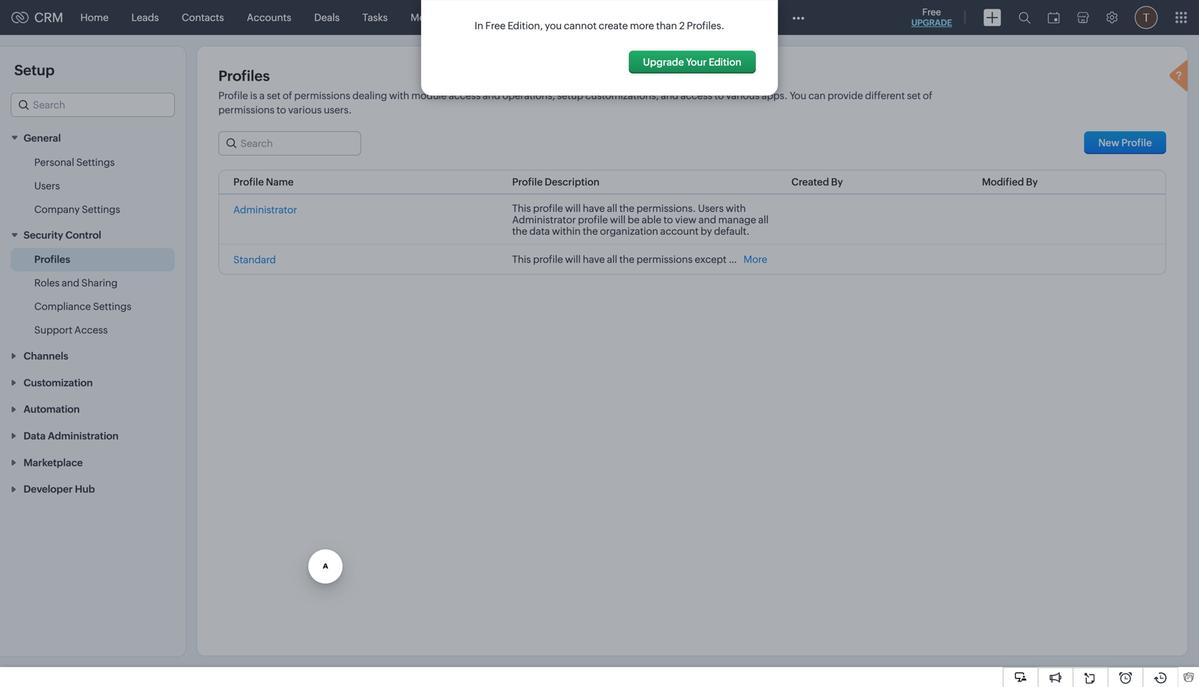 Task type: locate. For each thing, give the bounding box(es) containing it.
set right 'a'
[[267, 90, 281, 101]]

profile right new
[[1122, 137, 1152, 148]]

settings down sharing
[[93, 301, 131, 312]]

1 vertical spatial settings
[[82, 204, 120, 215]]

this
[[512, 203, 531, 214], [512, 254, 531, 265]]

different
[[865, 90, 905, 101]]

2 vertical spatial permissions
[[637, 254, 693, 265]]

2 horizontal spatial to
[[715, 90, 724, 101]]

settings up security control dropdown button
[[82, 204, 120, 215]]

2 horizontal spatial permissions
[[637, 254, 693, 265]]

users up by at the right top
[[698, 203, 724, 214]]

profiles up is
[[218, 68, 270, 84]]

profile left name
[[233, 176, 264, 188]]

security control
[[24, 230, 101, 241]]

1 vertical spatial with
[[726, 203, 746, 214]]

profile inside profile is a set of permissions dealing with module access and operations, setup customizations, and access to various apps. you can provide different set of permissions to various users.
[[218, 90, 248, 101]]

campaigns link
[[570, 0, 646, 35]]

settings for company settings
[[82, 204, 120, 215]]

settings inside security control region
[[93, 301, 131, 312]]

all right manage
[[758, 214, 769, 226]]

various left apps. on the right
[[726, 90, 760, 101]]

1 horizontal spatial free
[[922, 7, 941, 17]]

users link
[[34, 179, 60, 193]]

0 horizontal spatial set
[[267, 90, 281, 101]]

will for permissions
[[565, 254, 581, 265]]

free
[[922, 7, 941, 17], [485, 20, 506, 31]]

profile for profile name
[[233, 176, 264, 188]]

0 vertical spatial various
[[726, 90, 760, 101]]

permissions down is
[[218, 104, 275, 116]]

the right the within
[[583, 226, 598, 237]]

1 horizontal spatial profiles
[[218, 68, 270, 84]]

view
[[675, 214, 697, 226]]

except
[[695, 254, 727, 265]]

1 set from the left
[[267, 90, 281, 101]]

all
[[607, 203, 617, 214], [758, 214, 769, 226], [607, 254, 617, 265]]

set right different
[[907, 90, 921, 101]]

settings for personal settings
[[76, 157, 115, 168]]

more
[[630, 20, 654, 31]]

have down "description"
[[583, 203, 605, 214]]

1 vertical spatial various
[[288, 104, 322, 116]]

and
[[483, 90, 500, 101], [661, 90, 679, 101], [699, 214, 716, 226], [62, 277, 79, 289]]

the up organization
[[619, 203, 635, 214]]

profiles inside security control region
[[34, 254, 70, 265]]

is
[[250, 90, 257, 101]]

with inside this profile will have all the permissions. users with administrator profile will be able to view and manage all the data within the organization account by default.
[[726, 203, 746, 214]]

2 this from the top
[[512, 254, 531, 265]]

permissions down the account at top
[[637, 254, 693, 265]]

than
[[656, 20, 677, 31]]

this inside this profile will have all the permissions. users with administrator profile will be able to view and manage all the data within the organization account by default.
[[512, 203, 531, 214]]

with right dealing
[[389, 90, 409, 101]]

0 horizontal spatial with
[[389, 90, 409, 101]]

1 vertical spatial upgrade
[[643, 56, 684, 68]]

0 horizontal spatial permissions
[[218, 104, 275, 116]]

personal settings
[[34, 157, 115, 168]]

have inside this profile will have all the permissions. users with administrator profile will be able to view and manage all the data within the organization account by default.
[[583, 203, 605, 214]]

of right 'a'
[[283, 90, 292, 101]]

1 have from the top
[[583, 203, 605, 214]]

profiles up roles
[[34, 254, 70, 265]]

1 vertical spatial to
[[277, 104, 286, 116]]

0 vertical spatial free
[[922, 7, 941, 17]]

permissions
[[294, 90, 350, 101], [218, 104, 275, 116], [637, 254, 693, 265]]

this down the data
[[512, 254, 531, 265]]

0 vertical spatial permissions
[[294, 90, 350, 101]]

help image
[[1166, 58, 1195, 97]]

0 horizontal spatial by
[[831, 176, 843, 188]]

all down organization
[[607, 254, 617, 265]]

1 horizontal spatial permissions
[[294, 90, 350, 101]]

various left 'users.'
[[288, 104, 322, 116]]

by right created
[[831, 176, 843, 188]]

campaigns
[[581, 12, 634, 23]]

settings
[[76, 157, 115, 168], [82, 204, 120, 215], [93, 301, 131, 312]]

with up default.
[[726, 203, 746, 214]]

1 this from the top
[[512, 203, 531, 214]]

account
[[660, 226, 699, 237]]

company settings link
[[34, 202, 120, 217]]

profile for this profile will have all the permissions except administrative privileges.
[[533, 254, 563, 265]]

profile for profile description
[[512, 176, 543, 188]]

within
[[552, 226, 581, 237]]

upgrade
[[911, 18, 952, 27], [643, 56, 684, 68]]

1 vertical spatial have
[[583, 254, 605, 265]]

meetings
[[411, 12, 454, 23]]

profile up the data
[[533, 203, 563, 214]]

users
[[34, 180, 60, 192], [698, 203, 724, 214]]

0 vertical spatial users
[[34, 180, 60, 192]]

security control region
[[0, 248, 186, 342]]

to up search 'text box'
[[277, 104, 286, 116]]

1 horizontal spatial with
[[726, 203, 746, 214]]

1 horizontal spatial of
[[923, 90, 933, 101]]

1 horizontal spatial administrator
[[512, 214, 576, 226]]

and right roles
[[62, 277, 79, 289]]

profiles
[[218, 68, 270, 84], [34, 254, 70, 265]]

1 access from the left
[[449, 90, 481, 101]]

0 horizontal spatial users
[[34, 180, 60, 192]]

support access link
[[34, 323, 108, 337]]

users down personal
[[34, 180, 60, 192]]

in free edition, you cannot create more than 2 profiles.
[[475, 20, 725, 31]]

permissions up 'users.'
[[294, 90, 350, 101]]

1 by from the left
[[831, 176, 843, 188]]

access down 'your'
[[681, 90, 713, 101]]

2 vertical spatial settings
[[93, 301, 131, 312]]

by
[[831, 176, 843, 188], [1026, 176, 1038, 188]]

cannot
[[564, 20, 597, 31]]

0 vertical spatial settings
[[76, 157, 115, 168]]

0 vertical spatial to
[[715, 90, 724, 101]]

profile left "description"
[[512, 176, 543, 188]]

crm
[[34, 10, 63, 25]]

roles and sharing
[[34, 277, 118, 289]]

1 horizontal spatial to
[[664, 214, 673, 226]]

be
[[628, 214, 640, 226]]

all left be
[[607, 203, 617, 214]]

search image
[[1019, 11, 1031, 24]]

administrator
[[233, 204, 297, 216], [512, 214, 576, 226]]

and right 'view'
[[699, 214, 716, 226]]

profile
[[218, 90, 248, 101], [1122, 137, 1152, 148], [233, 176, 264, 188], [512, 176, 543, 188]]

2 vertical spatial to
[[664, 214, 673, 226]]

0 horizontal spatial upgrade
[[643, 56, 684, 68]]

able
[[642, 214, 662, 226]]

support access
[[34, 325, 108, 336]]

1 horizontal spatial users
[[698, 203, 724, 214]]

access right module
[[449, 90, 481, 101]]

data
[[529, 226, 550, 237]]

the
[[619, 203, 635, 214], [512, 226, 527, 237], [583, 226, 598, 237], [619, 254, 635, 265]]

will up the within
[[565, 203, 581, 214]]

0 horizontal spatial access
[[449, 90, 481, 101]]

have
[[583, 203, 605, 214], [583, 254, 605, 265]]

have down organization
[[583, 254, 605, 265]]

settings down general dropdown button
[[76, 157, 115, 168]]

will down the within
[[565, 254, 581, 265]]

profile left is
[[218, 90, 248, 101]]

1 vertical spatial profiles
[[34, 254, 70, 265]]

of right different
[[923, 90, 933, 101]]

administrator link
[[233, 204, 297, 216]]

2 have from the top
[[583, 254, 605, 265]]

0 vertical spatial have
[[583, 203, 605, 214]]

you
[[545, 20, 562, 31]]

home
[[80, 12, 109, 23]]

manage
[[718, 214, 756, 226]]

various
[[726, 90, 760, 101], [288, 104, 322, 116]]

0 vertical spatial this
[[512, 203, 531, 214]]

set
[[267, 90, 281, 101], [907, 90, 921, 101]]

have for permissions
[[583, 254, 605, 265]]

administrator down profile name at the top of the page
[[233, 204, 297, 216]]

0 vertical spatial with
[[389, 90, 409, 101]]

1 horizontal spatial set
[[907, 90, 921, 101]]

1 vertical spatial users
[[698, 203, 724, 214]]

new
[[1098, 137, 1120, 148]]

leads
[[131, 12, 159, 23]]

to down "edition"
[[715, 90, 724, 101]]

dealing
[[352, 90, 387, 101]]

reports
[[522, 12, 558, 23]]

0 horizontal spatial of
[[283, 90, 292, 101]]

to right the able
[[664, 214, 673, 226]]

1 horizontal spatial by
[[1026, 176, 1038, 188]]

standard link
[[233, 254, 276, 266]]

control
[[65, 230, 101, 241]]

1 vertical spatial this
[[512, 254, 531, 265]]

deals link
[[303, 0, 351, 35]]

this for this profile will have all the permissions except administrative privileges.
[[512, 254, 531, 265]]

you
[[790, 90, 807, 101]]

will
[[565, 203, 581, 214], [610, 214, 626, 226], [565, 254, 581, 265]]

profile for this profile will have all the permissions. users with administrator profile will be able to view and manage all the data within the organization account by default.
[[533, 203, 563, 214]]

0 vertical spatial upgrade
[[911, 18, 952, 27]]

security control button
[[0, 222, 186, 248]]

this up the data
[[512, 203, 531, 214]]

with inside profile is a set of permissions dealing with module access and operations, setup customizations, and access to various apps. you can provide different set of permissions to various users.
[[389, 90, 409, 101]]

profile
[[533, 203, 563, 214], [578, 214, 608, 226], [533, 254, 563, 265]]

1 vertical spatial free
[[485, 20, 506, 31]]

0 horizontal spatial profiles
[[34, 254, 70, 265]]

1 horizontal spatial upgrade
[[911, 18, 952, 27]]

crm link
[[11, 10, 63, 25]]

will left be
[[610, 214, 626, 226]]

the left the data
[[512, 226, 527, 237]]

administrator down profile description at the top of page
[[512, 214, 576, 226]]

1 vertical spatial permissions
[[218, 104, 275, 116]]

1 horizontal spatial access
[[681, 90, 713, 101]]

2 by from the left
[[1026, 176, 1038, 188]]

0 horizontal spatial various
[[288, 104, 322, 116]]

profile down the data
[[533, 254, 563, 265]]

profile for profile is a set of permissions dealing with module access and operations, setup customizations, and access to various apps. you can provide different set of permissions to various users.
[[218, 90, 248, 101]]

and left "operations,"
[[483, 90, 500, 101]]

by right modified
[[1026, 176, 1038, 188]]

edition,
[[508, 20, 543, 31]]

access
[[449, 90, 481, 101], [681, 90, 713, 101]]



Task type: describe. For each thing, give the bounding box(es) containing it.
tasks link
[[351, 0, 399, 35]]

the down organization
[[619, 254, 635, 265]]

setup
[[14, 62, 55, 79]]

company settings
[[34, 204, 120, 215]]

calls link
[[465, 0, 511, 35]]

more
[[744, 254, 767, 265]]

upgrade your edition button
[[629, 51, 756, 74]]

documents link
[[646, 0, 723, 35]]

profile is a set of permissions dealing with module access and operations, setup customizations, and access to various apps. you can provide different set of permissions to various users.
[[218, 90, 933, 116]]

documents
[[657, 12, 711, 23]]

contacts
[[182, 12, 224, 23]]

tasks
[[363, 12, 388, 23]]

profile inside button
[[1122, 137, 1152, 148]]

0 vertical spatial profiles
[[218, 68, 270, 84]]

upgrade your edition
[[643, 56, 742, 68]]

customizations,
[[585, 90, 659, 101]]

2 access from the left
[[681, 90, 713, 101]]

home link
[[69, 0, 120, 35]]

support
[[34, 325, 72, 336]]

search element
[[1010, 0, 1039, 35]]

have for permissions.
[[583, 203, 605, 214]]

created
[[792, 176, 829, 188]]

and inside this profile will have all the permissions. users with administrator profile will be able to view and manage all the data within the organization account by default.
[[699, 214, 716, 226]]

general region
[[0, 151, 186, 222]]

accounts
[[247, 12, 291, 23]]

edition
[[709, 56, 742, 68]]

free upgrade
[[911, 7, 952, 27]]

by for modified by
[[1026, 176, 1038, 188]]

by
[[701, 226, 712, 237]]

privileges.
[[797, 254, 845, 265]]

general
[[24, 132, 61, 144]]

can
[[809, 90, 826, 101]]

profiles link
[[34, 252, 70, 267]]

modified
[[982, 176, 1024, 188]]

profile description
[[512, 176, 600, 188]]

name
[[266, 176, 294, 188]]

this for this profile will have all the permissions. users with administrator profile will be able to view and manage all the data within the organization account by default.
[[512, 203, 531, 214]]

users inside this profile will have all the permissions. users with administrator profile will be able to view and manage all the data within the organization account by default.
[[698, 203, 724, 214]]

roles and sharing link
[[34, 276, 118, 290]]

compliance
[[34, 301, 91, 312]]

upgrade inside upgrade your edition button
[[643, 56, 684, 68]]

profile name
[[233, 176, 294, 188]]

compliance settings
[[34, 301, 131, 312]]

provide
[[828, 90, 863, 101]]

operations,
[[502, 90, 555, 101]]

free inside free upgrade
[[922, 7, 941, 17]]

0 horizontal spatial to
[[277, 104, 286, 116]]

reports link
[[511, 0, 570, 35]]

new profile
[[1098, 137, 1152, 148]]

apps.
[[762, 90, 788, 101]]

modified by
[[982, 176, 1038, 188]]

organization
[[600, 226, 658, 237]]

a
[[259, 90, 265, 101]]

default.
[[714, 226, 750, 237]]

deals
[[314, 12, 340, 23]]

by for created by
[[831, 176, 843, 188]]

and down upgrade your edition
[[661, 90, 679, 101]]

profile left be
[[578, 214, 608, 226]]

0 horizontal spatial administrator
[[233, 204, 297, 216]]

compliance settings link
[[34, 300, 131, 314]]

2 set from the left
[[907, 90, 921, 101]]

company
[[34, 204, 80, 215]]

settings for compliance settings
[[93, 301, 131, 312]]

general button
[[0, 124, 186, 151]]

users.
[[324, 104, 352, 116]]

users inside general region
[[34, 180, 60, 192]]

Search text field
[[219, 132, 360, 155]]

access
[[74, 325, 108, 336]]

personal
[[34, 157, 74, 168]]

description
[[545, 176, 600, 188]]

personal settings link
[[34, 155, 115, 169]]

1 of from the left
[[283, 90, 292, 101]]

module
[[411, 90, 447, 101]]

leads link
[[120, 0, 170, 35]]

this profile will have all the permissions except administrative privileges.
[[512, 254, 845, 265]]

2
[[679, 20, 685, 31]]

and inside security control region
[[62, 277, 79, 289]]

calls
[[477, 12, 499, 23]]

2 of from the left
[[923, 90, 933, 101]]

administrator inside this profile will have all the permissions. users with administrator profile will be able to view and manage all the data within the organization account by default.
[[512, 214, 576, 226]]

will for permissions.
[[565, 203, 581, 214]]

all for administrator
[[607, 203, 617, 214]]

administrative
[[729, 254, 795, 265]]

in
[[475, 20, 483, 31]]

profiles.
[[687, 20, 725, 31]]

contacts link
[[170, 0, 235, 35]]

your
[[686, 56, 707, 68]]

setup
[[557, 90, 583, 101]]

all for privileges.
[[607, 254, 617, 265]]

sharing
[[81, 277, 118, 289]]

new profile button
[[1084, 131, 1166, 154]]

this profile will have all the permissions. users with administrator profile will be able to view and manage all the data within the organization account by default.
[[512, 203, 769, 237]]

security
[[24, 230, 63, 241]]

roles
[[34, 277, 60, 289]]

accounts link
[[235, 0, 303, 35]]

1 horizontal spatial various
[[726, 90, 760, 101]]

meetings link
[[399, 0, 465, 35]]

create
[[599, 20, 628, 31]]

to inside this profile will have all the permissions. users with administrator profile will be able to view and manage all the data within the organization account by default.
[[664, 214, 673, 226]]

0 horizontal spatial free
[[485, 20, 506, 31]]

logo image
[[11, 12, 29, 23]]



Task type: vqa. For each thing, say whether or not it's contained in the screenshot.
Create Menu element
no



